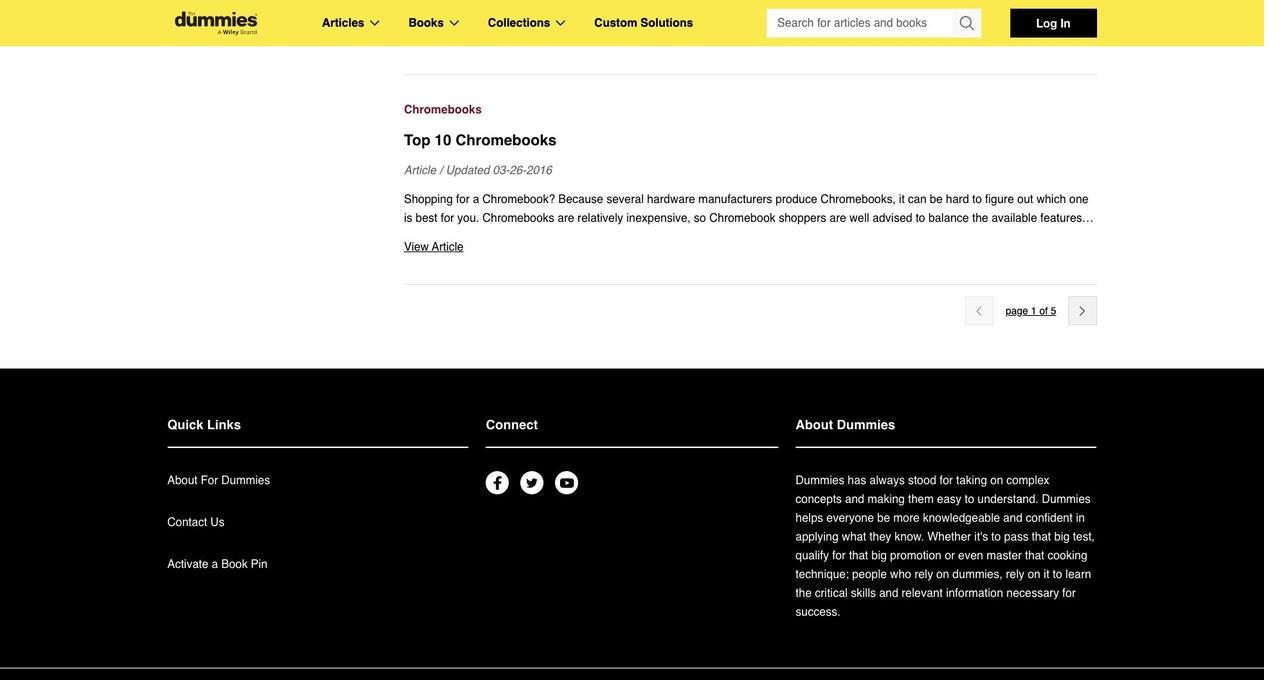 Task type: vqa. For each thing, say whether or not it's contained in the screenshot.
Relevant
yes



Task type: locate. For each thing, give the bounding box(es) containing it.
dummies
[[837, 417, 896, 432], [221, 474, 270, 487], [796, 474, 845, 487], [1042, 493, 1091, 506]]

03-
[[493, 164, 510, 177]]

and down has
[[846, 493, 865, 506]]

understand.
[[978, 493, 1039, 506]]

rely up relevant
[[915, 568, 934, 581]]

that down the what on the right
[[849, 550, 869, 563]]

that down confident
[[1032, 531, 1052, 544]]

and
[[846, 493, 865, 506], [1004, 512, 1023, 525], [880, 587, 899, 600]]

1 view from the top
[[404, 31, 429, 44]]

to right "it"
[[1053, 568, 1063, 581]]

2 horizontal spatial on
[[1028, 568, 1041, 581]]

1 horizontal spatial for
[[940, 474, 954, 487]]

2 vertical spatial for
[[1063, 587, 1076, 600]]

to
[[965, 493, 975, 506], [992, 531, 1001, 544], [1053, 568, 1063, 581]]

0 vertical spatial view article link
[[404, 28, 1097, 47]]

connect
[[486, 417, 538, 432]]

0 horizontal spatial big
[[872, 550, 887, 563]]

article
[[432, 31, 464, 44], [404, 164, 436, 177], [432, 241, 464, 254]]

knowledgeable
[[923, 512, 1001, 525]]

rely down master
[[1006, 568, 1025, 581]]

view article link
[[404, 28, 1097, 47], [404, 238, 1097, 257]]

top 10 chromebooks
[[404, 132, 557, 149]]

2 view article from the top
[[404, 241, 464, 254]]

cookie consent banner dialog
[[0, 628, 1265, 680]]

1 vertical spatial big
[[872, 550, 887, 563]]

contact us
[[167, 516, 225, 529]]

top
[[404, 132, 431, 149]]

open collections list image
[[556, 20, 566, 26]]

1 vertical spatial view article
[[404, 241, 464, 254]]

to down taking
[[965, 493, 975, 506]]

solutions
[[641, 17, 694, 30]]

skills
[[851, 587, 876, 600]]

and up pass
[[1004, 512, 1023, 525]]

1 vertical spatial view
[[404, 241, 429, 254]]

group
[[767, 9, 982, 38]]

book
[[221, 558, 248, 571]]

2 view from the top
[[404, 241, 429, 254]]

Search for articles and books text field
[[767, 9, 954, 38]]

contact us link
[[167, 516, 225, 529]]

or
[[945, 550, 955, 563]]

making
[[868, 493, 905, 506]]

on
[[991, 474, 1004, 487], [937, 568, 950, 581], [1028, 568, 1041, 581]]

on up understand.
[[991, 474, 1004, 487]]

1 vertical spatial article
[[404, 164, 436, 177]]

test,
[[1073, 531, 1095, 544]]

big up cooking
[[1055, 531, 1070, 544]]

about
[[796, 417, 834, 432], [167, 474, 198, 487]]

and down who
[[880, 587, 899, 600]]

technique;
[[796, 568, 849, 581]]

view article
[[404, 31, 464, 44], [404, 241, 464, 254]]

0 horizontal spatial rely
[[915, 568, 934, 581]]

for up easy
[[940, 474, 954, 487]]

know.
[[895, 531, 925, 544]]

1 vertical spatial to
[[992, 531, 1001, 544]]

chromebooks link
[[404, 101, 1097, 119]]

it
[[1044, 568, 1050, 581]]

2 horizontal spatial for
[[1063, 587, 1076, 600]]

links
[[207, 417, 241, 432]]

1 vertical spatial for
[[833, 550, 846, 563]]

1 horizontal spatial and
[[880, 587, 899, 600]]

in
[[1076, 512, 1085, 525]]

to right it's
[[992, 531, 1001, 544]]

be
[[878, 512, 891, 525]]

1 horizontal spatial big
[[1055, 531, 1070, 544]]

page 1 of 5 button
[[1006, 302, 1057, 320]]

about for about dummies
[[796, 417, 834, 432]]

rely
[[915, 568, 934, 581], [1006, 568, 1025, 581]]

for down the what on the right
[[833, 550, 846, 563]]

1 view article link from the top
[[404, 28, 1097, 47]]

pass
[[1005, 531, 1029, 544]]

2 vertical spatial to
[[1053, 568, 1063, 581]]

pin
[[251, 558, 268, 571]]

big
[[1055, 531, 1070, 544], [872, 550, 887, 563]]

1 horizontal spatial rely
[[1006, 568, 1025, 581]]

article / updated 03-26-2016
[[404, 164, 552, 177]]

on left "it"
[[1028, 568, 1041, 581]]

chromebooks up '10'
[[404, 103, 482, 116]]

0 vertical spatial to
[[965, 493, 975, 506]]

big down the they
[[872, 550, 887, 563]]

custom solutions link
[[595, 14, 694, 33]]

1 vertical spatial and
[[1004, 512, 1023, 525]]

2 horizontal spatial and
[[1004, 512, 1023, 525]]

master
[[987, 550, 1022, 563]]

view
[[404, 31, 429, 44], [404, 241, 429, 254]]

1 vertical spatial about
[[167, 474, 198, 487]]

about dummies
[[796, 417, 896, 432]]

cooking
[[1048, 550, 1088, 563]]

promotion
[[891, 550, 942, 563]]

0 vertical spatial about
[[796, 417, 834, 432]]

activate a book pin
[[167, 558, 268, 571]]

whether
[[928, 531, 972, 544]]

top 10 chromebooks link
[[404, 129, 1097, 151]]

1 horizontal spatial on
[[991, 474, 1004, 487]]

0 vertical spatial chromebooks
[[404, 103, 482, 116]]

open book categories image
[[450, 20, 459, 26]]

even
[[959, 550, 984, 563]]

1 horizontal spatial about
[[796, 417, 834, 432]]

2 horizontal spatial to
[[1053, 568, 1063, 581]]

2 view article link from the top
[[404, 238, 1097, 257]]

that
[[1032, 531, 1052, 544], [849, 550, 869, 563], [1026, 550, 1045, 563]]

always
[[870, 474, 905, 487]]

dummies has always stood for taking on complex concepts and making them easy to understand. dummies helps everyone be more knowledgeable and confident in applying what they know. whether it's to pass that big test, qualify for that big promotion or even master that cooking technique; people who rely on dummies, rely on it to learn the critical skills and relevant information necessary for success.
[[796, 474, 1095, 619]]

for down learn on the right bottom of page
[[1063, 587, 1076, 600]]

information
[[946, 587, 1004, 600]]

on down or
[[937, 568, 950, 581]]

0 vertical spatial view
[[404, 31, 429, 44]]

about for dummies
[[167, 474, 270, 487]]

chromebooks up 03-
[[456, 132, 557, 149]]

applying
[[796, 531, 839, 544]]

logo image
[[167, 11, 264, 35]]

activate a book pin link
[[167, 558, 268, 571]]

more
[[894, 512, 920, 525]]

0 vertical spatial view article
[[404, 31, 464, 44]]

0 vertical spatial and
[[846, 493, 865, 506]]

chromebooks
[[404, 103, 482, 116], [456, 132, 557, 149]]

0 vertical spatial for
[[940, 474, 954, 487]]

us
[[210, 516, 225, 529]]

qualify
[[796, 550, 829, 563]]

dummies right for
[[221, 474, 270, 487]]

0 horizontal spatial about
[[167, 474, 198, 487]]

for
[[940, 474, 954, 487], [833, 550, 846, 563], [1063, 587, 1076, 600]]

2 vertical spatial and
[[880, 587, 899, 600]]

the
[[796, 587, 812, 600]]

necessary
[[1007, 587, 1060, 600]]

easy
[[937, 493, 962, 506]]

1 vertical spatial view article link
[[404, 238, 1097, 257]]

0 horizontal spatial on
[[937, 568, 950, 581]]



Task type: describe. For each thing, give the bounding box(es) containing it.
quick links
[[167, 417, 241, 432]]

concepts
[[796, 493, 842, 506]]

page 1 of 5
[[1006, 305, 1057, 317]]

stood
[[909, 474, 937, 487]]

custom solutions
[[595, 17, 694, 30]]

dummies up in
[[1042, 493, 1091, 506]]

2 rely from the left
[[1006, 568, 1025, 581]]

of
[[1040, 305, 1048, 317]]

taking
[[957, 474, 988, 487]]

log
[[1037, 16, 1058, 30]]

has
[[848, 474, 867, 487]]

in
[[1061, 16, 1071, 30]]

complex
[[1007, 474, 1050, 487]]

2 vertical spatial article
[[432, 241, 464, 254]]

for
[[201, 474, 218, 487]]

open article categories image
[[370, 20, 380, 26]]

a
[[212, 558, 218, 571]]

helps
[[796, 512, 824, 525]]

0 horizontal spatial to
[[965, 493, 975, 506]]

who
[[891, 568, 912, 581]]

critical
[[815, 587, 848, 600]]

view for first "view article" link from the bottom
[[404, 241, 429, 254]]

0 vertical spatial article
[[432, 31, 464, 44]]

0 vertical spatial big
[[1055, 531, 1070, 544]]

articles
[[322, 17, 365, 30]]

that up "it"
[[1026, 550, 1045, 563]]

10
[[435, 132, 452, 149]]

books
[[409, 17, 444, 30]]

dummies,
[[953, 568, 1003, 581]]

what
[[842, 531, 867, 544]]

dummies up concepts
[[796, 474, 845, 487]]

view for first "view article" link from the top of the page
[[404, 31, 429, 44]]

people
[[853, 568, 887, 581]]

success.
[[796, 606, 841, 619]]

they
[[870, 531, 892, 544]]

26-
[[510, 164, 526, 177]]

1 view article from the top
[[404, 31, 464, 44]]

activate
[[167, 558, 209, 571]]

dummies up has
[[837, 417, 896, 432]]

confident
[[1026, 512, 1073, 525]]

1 horizontal spatial to
[[992, 531, 1001, 544]]

1 vertical spatial chromebooks
[[456, 132, 557, 149]]

learn
[[1066, 568, 1092, 581]]

log in
[[1037, 16, 1071, 30]]

0 horizontal spatial for
[[833, 550, 846, 563]]

about for about for dummies
[[167, 474, 198, 487]]

log in link
[[1011, 9, 1097, 38]]

everyone
[[827, 512, 874, 525]]

collections
[[488, 17, 551, 30]]

2016
[[526, 164, 552, 177]]

contact
[[167, 516, 207, 529]]

0 horizontal spatial and
[[846, 493, 865, 506]]

updated
[[446, 164, 490, 177]]

about for dummies link
[[167, 474, 270, 487]]

them
[[909, 493, 934, 506]]

quick
[[167, 417, 204, 432]]

5
[[1051, 305, 1057, 317]]

/
[[440, 164, 443, 177]]

custom
[[595, 17, 638, 30]]

it's
[[975, 531, 989, 544]]

1 rely from the left
[[915, 568, 934, 581]]

page
[[1006, 305, 1029, 317]]

1
[[1031, 305, 1037, 317]]

relevant
[[902, 587, 943, 600]]



